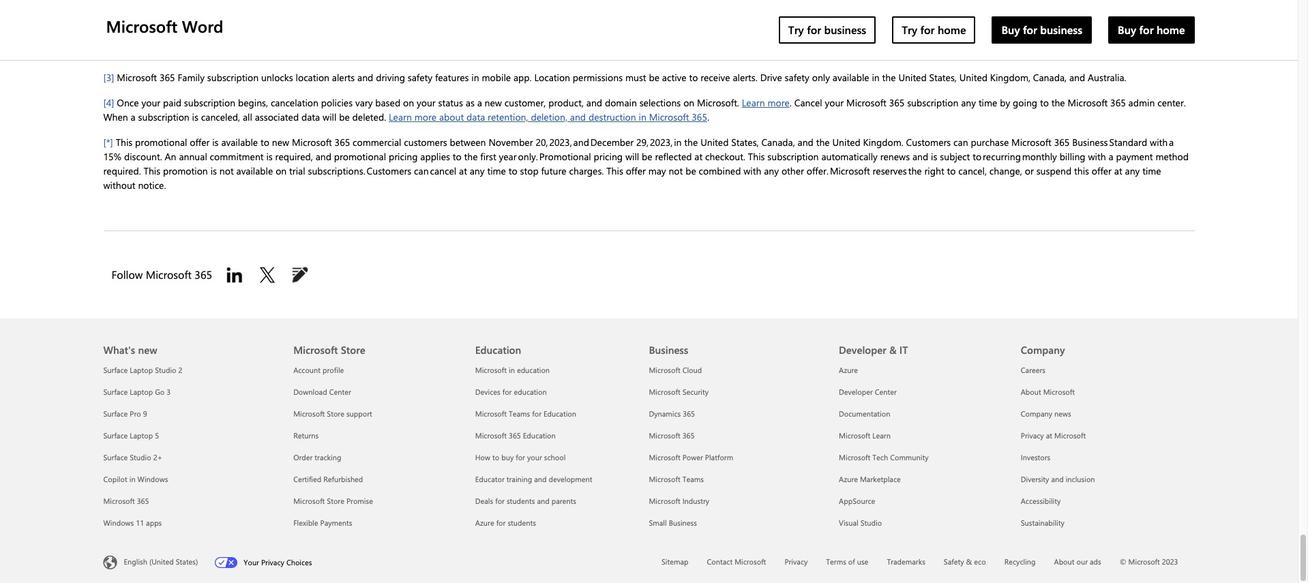 Task type: locate. For each thing, give the bounding box(es) containing it.
subscription up other at the top of the page
[[768, 150, 819, 163]]

privacy for privacy at microsoft
[[1021, 430, 1044, 441]]

receive
[[701, 71, 730, 84]]

students for azure
[[508, 518, 536, 528]]

teams for microsoft teams
[[683, 474, 704, 484]]

2 vertical spatial store
[[327, 496, 344, 506]]

location
[[534, 71, 570, 84]]

education up devices for education link
[[517, 365, 550, 375]]

cloud
[[683, 365, 702, 375]]

store inside microsoft store heading
[[341, 343, 365, 357]]

education down microsoft teams for education
[[523, 430, 556, 441]]

2 buy from the left
[[1118, 23, 1137, 37]]

microsoft power platform
[[649, 452, 733, 462]]

0 vertical spatial windows
[[138, 474, 168, 484]]

buy for business link
[[992, 16, 1092, 44]]

this promotional offer is available to new microsoft 365 commercial customers between november 20, 2023, and december 29, 2023, in the united states, canada, and the united kingdom. customers can purchase microsoft 365 business standard with a 15% discount. an annual commitment is required, and promotional pricing applies to the first year only. promotional pricing will be reflected at checkout. this subscription automatically renews and is subject to recurring monthly billing with a payment method required. this promotion is not available on trial subscriptions. customers can cancel at any time to stop future charges. this offer may not be combined with any other offer. microsoft reserves the right to cancel, change, or suspend this offer at any time without notice.
[[103, 136, 1189, 192]]

apps
[[146, 518, 162, 528]]

microsoft store promise link
[[293, 496, 373, 506]]

teams down power
[[683, 474, 704, 484]]

your
[[142, 96, 160, 109], [417, 96, 436, 109], [825, 96, 844, 109], [527, 452, 542, 462]]

1 horizontal spatial &
[[966, 557, 972, 567]]

try for business link
[[779, 16, 876, 44]]

surface pro 9 link
[[103, 409, 147, 419]]

1 vertical spatial canada,
[[762, 136, 795, 149]]

learn up 'tech'
[[873, 430, 891, 441]]

2 vertical spatial studio
[[861, 518, 882, 528]]

new inside 'this promotional offer is available to new microsoft 365 commercial customers between november 20, 2023, and december 29, 2023, in the united states, canada, and the united kingdom. customers can purchase microsoft 365 business standard with a 15% discount. an annual commitment is required, and promotional pricing applies to the first year only. promotional pricing will be reflected at checkout. this subscription automatically renews and is subject to recurring monthly billing with a payment method required. this promotion is not available on trial subscriptions. customers can cancel at any time to stop future charges. this offer may not be combined with any other offer. microsoft reserves the right to cancel, change, or suspend this offer at any time without notice.'
[[272, 136, 289, 149]]

1 try from the left
[[789, 23, 804, 37]]

power
[[683, 452, 703, 462]]

at right reflected
[[695, 150, 703, 163]]

time down first
[[487, 164, 506, 177]]

1 horizontal spatial on
[[403, 96, 414, 109]]

educator training and development
[[475, 474, 593, 484]]

1 company from the top
[[1021, 343, 1065, 357]]

2 horizontal spatial offer
[[1092, 164, 1112, 177]]

0 vertical spatial about
[[1021, 387, 1042, 397]]

0 vertical spatial teams
[[509, 409, 530, 419]]

1 data from the left
[[302, 110, 320, 123]]

careers link
[[1021, 365, 1046, 375]]

time inside . cancel your microsoft 365 subscription any time by going to the microsoft 365 admin center. when a subscription is canceled, all associated data will be deleted.
[[979, 96, 998, 109]]

0 vertical spatial laptop
[[130, 365, 153, 375]]

0 horizontal spatial on
[[276, 164, 287, 177]]

certified
[[293, 474, 322, 484]]

for for deals for students and parents
[[495, 496, 505, 506]]

data down as
[[467, 110, 485, 123]]

2 horizontal spatial a
[[1109, 150, 1114, 163]]

in right only
[[872, 71, 880, 84]]

company inside heading
[[1021, 343, 1065, 357]]

1 business from the left
[[824, 23, 867, 37]]

microsoft store support link
[[293, 409, 372, 419]]

laptop for 5
[[130, 430, 153, 441]]

returns
[[293, 430, 319, 441]]

microsoft down copilot
[[103, 496, 135, 506]]

more down drive
[[768, 96, 790, 109]]

3 laptop from the top
[[130, 430, 153, 441]]

deals for students and parents
[[475, 496, 576, 506]]

1 horizontal spatial states,
[[930, 71, 957, 84]]

of
[[849, 557, 855, 567]]

studio right visual at the right bottom of the page
[[861, 518, 882, 528]]

& for eco
[[966, 557, 972, 567]]

buy for buy for home
[[1118, 23, 1137, 37]]

0 horizontal spatial will
[[323, 110, 337, 123]]

1 horizontal spatial home
[[1157, 23, 1185, 37]]

2 business from the left
[[1041, 23, 1083, 37]]

2 try from the left
[[902, 23, 918, 37]]

microsoft 365 down the dynamics 365
[[649, 430, 695, 441]]

[*]
[[103, 136, 113, 149]]

1 vertical spatial studio
[[130, 452, 151, 462]]

microsoft store support
[[293, 409, 372, 419]]

without
[[103, 179, 135, 192]]

0 vertical spatial learn
[[742, 96, 765, 109]]

laptop for studio
[[130, 365, 153, 375]]

center down profile
[[329, 387, 351, 397]]

only
[[812, 71, 830, 84]]

a inside 'this promotional offer is available to new microsoft 365 commercial customers between november 20, 2023, and december 29, 2023, in the united states, canada, and the united kingdom. customers can purchase microsoft 365 business standard with a 15% discount. an annual commitment is required, and promotional pricing applies to the first year only. promotional pricing will be reflected at checkout. this subscription automatically renews and is subject to recurring monthly billing with a payment method required. this promotion is not available on trial subscriptions. customers can cancel at any time to stop future charges. this offer may not be combined with any other offer. microsoft reserves the right to cancel, change, or suspend this offer at any time without notice.'
[[1109, 150, 1114, 163]]

1 vertical spatial education
[[514, 387, 547, 397]]

0 vertical spatial azure
[[839, 365, 858, 375]]

will down "29, 2023, in"
[[626, 150, 639, 163]]

pricing up charges. at the top of page
[[594, 150, 623, 163]]

be inside . cancel your microsoft 365 subscription any time by going to the microsoft 365 admin center. when a subscription is canceled, all associated data will be deleted.
[[339, 110, 350, 123]]

1 horizontal spatial windows
[[138, 474, 168, 484]]

to inside footer resource links element
[[493, 452, 500, 462]]

0 horizontal spatial &
[[890, 343, 897, 357]]

be left active
[[649, 71, 660, 84]]

to left buy
[[493, 452, 500, 462]]

new up retention, at the left
[[485, 96, 502, 109]]

privacy for privacy 'link'
[[785, 557, 808, 567]]

this
[[116, 136, 133, 149], [748, 150, 765, 163], [144, 164, 160, 177], [607, 164, 623, 177]]

must
[[168, 20, 188, 33], [626, 71, 646, 84]]

order tracking link
[[293, 452, 341, 462]]

investors
[[1021, 452, 1051, 462]]

1 vertical spatial students
[[508, 518, 536, 528]]

& left eco
[[966, 557, 972, 567]]

education for microsoft in education
[[517, 365, 550, 375]]

privacy link
[[785, 557, 808, 567]]

business up the 'microsoft cloud' link
[[649, 343, 689, 357]]

copilot
[[103, 474, 127, 484]]

must up domain
[[626, 71, 646, 84]]

1 vertical spatial &
[[966, 557, 972, 567]]

store for microsoft store promise
[[327, 496, 344, 506]]

1 horizontal spatial with
[[1088, 150, 1106, 163]]

2 horizontal spatial on
[[684, 96, 695, 109]]

surface
[[103, 365, 128, 375], [103, 387, 128, 397], [103, 409, 128, 419], [103, 430, 128, 441], [103, 452, 128, 462]]

store for microsoft store
[[341, 343, 365, 357]]

documents
[[117, 20, 165, 33]]

privacy right your
[[261, 557, 284, 568]]

2 vertical spatial laptop
[[130, 430, 153, 441]]

microsoft up account profile link
[[293, 343, 338, 357]]

privacy at microsoft link
[[1021, 430, 1086, 441]]

and right alerts
[[358, 71, 373, 84]]

1 horizontal spatial new
[[272, 136, 289, 149]]

0 horizontal spatial microsoft 365 link
[[103, 496, 149, 506]]

dynamics
[[649, 409, 681, 419]]

surface laptop 5 link
[[103, 430, 159, 441]]

1 horizontal spatial not
[[669, 164, 683, 177]]

azure for students
[[475, 518, 536, 528]]

retention,
[[488, 110, 528, 123]]

5 surface from the top
[[103, 452, 128, 462]]

2 horizontal spatial studio
[[861, 518, 882, 528]]

safety right driving
[[408, 71, 433, 84]]

2 safety from the left
[[785, 71, 810, 84]]

0 horizontal spatial promotional
[[135, 136, 187, 149]]

1 vertical spatial promotional
[[334, 150, 386, 163]]

1 vertical spatial store
[[327, 409, 344, 419]]

2 horizontal spatial privacy
[[1021, 430, 1044, 441]]

in down selections in the top of the page
[[639, 110, 647, 123]]

0 horizontal spatial states,
[[732, 136, 759, 149]]

1 vertical spatial developer
[[839, 387, 873, 397]]

0 vertical spatial education
[[517, 365, 550, 375]]

1 vertical spatial microsoft 365
[[103, 496, 149, 506]]

sitemap link
[[662, 557, 689, 567]]

microsoft 365 for microsoft 365 link to the right
[[649, 430, 695, 441]]

0 horizontal spatial pricing
[[389, 150, 418, 163]]

1 horizontal spatial privacy
[[785, 557, 808, 567]]

2 vertical spatial azure
[[475, 518, 494, 528]]

year only. promotional
[[499, 150, 591, 163]]

0 horizontal spatial studio
[[130, 452, 151, 462]]

microsoft up the kingdom.
[[847, 96, 887, 109]]

2 vertical spatial new
[[138, 343, 157, 357]]

1 vertical spatial azure
[[839, 474, 858, 484]]

for for try for business
[[807, 23, 821, 37]]

and left shared
[[241, 20, 257, 33]]

0 horizontal spatial not
[[220, 164, 234, 177]]

laptop up surface laptop go 3 on the left bottom of the page
[[130, 365, 153, 375]]

1 developer from the top
[[839, 343, 887, 357]]

blog logo image
[[289, 264, 311, 286]]

accessibility
[[1021, 496, 1061, 506]]

your privacy choices
[[244, 557, 312, 568]]

copilot in windows
[[103, 474, 168, 484]]

& inside heading
[[890, 343, 897, 357]]

not down commitment
[[220, 164, 234, 177]]

selections
[[640, 96, 681, 109]]

education for devices for education
[[514, 387, 547, 397]]

development
[[549, 474, 593, 484]]

1 horizontal spatial will
[[626, 150, 639, 163]]

store for microsoft store support
[[327, 409, 344, 419]]

1 laptop from the top
[[130, 365, 153, 375]]

privacy inside footer resource links element
[[1021, 430, 1044, 441]]

product,
[[549, 96, 584, 109]]

0 horizontal spatial safety
[[408, 71, 433, 84]]

try for try for home
[[902, 23, 918, 37]]

and up other at the top of the page
[[798, 136, 814, 149]]

the up the kingdom.
[[883, 71, 896, 84]]

students down training in the bottom left of the page
[[507, 496, 535, 506]]

stop
[[520, 164, 539, 177]]

learn inside footer resource links element
[[873, 430, 891, 441]]

1 surface from the top
[[103, 365, 128, 375]]

0 horizontal spatial more
[[415, 110, 437, 123]]

education heading
[[475, 319, 641, 359]]

about left the our
[[1054, 557, 1075, 567]]

0 vertical spatial store
[[341, 343, 365, 357]]

microsoft down dynamics
[[649, 430, 681, 441]]

1 horizontal spatial a
[[477, 96, 482, 109]]

a inside . cancel your microsoft 365 subscription any time by going to the microsoft 365 admin center. when a subscription is canceled, all associated data will be deleted.
[[131, 110, 136, 123]]

permissions
[[573, 71, 623, 84]]

will inside . cancel your microsoft 365 subscription any time by going to the microsoft 365 admin center. when a subscription is canceled, all associated data will be deleted.
[[323, 110, 337, 123]]

go
[[155, 387, 165, 397]]

to down the subject
[[947, 164, 956, 177]]

united
[[899, 71, 927, 84], [960, 71, 988, 84], [701, 136, 729, 149], [833, 136, 861, 149]]

0 horizontal spatial business
[[824, 23, 867, 37]]

platform
[[705, 452, 733, 462]]

a down business standard
[[1109, 150, 1114, 163]]

1 vertical spatial laptop
[[130, 387, 153, 397]]

1 vertical spatial a
[[131, 110, 136, 123]]

2 center from the left
[[875, 387, 897, 397]]

company news
[[1021, 409, 1072, 419]]

unlocks
[[261, 71, 293, 84]]

surface up copilot
[[103, 452, 128, 462]]

business for buy for business
[[1041, 23, 1083, 37]]

1 vertical spatial more
[[415, 110, 437, 123]]

azure up appsource
[[839, 474, 858, 484]]

1 vertical spatial will
[[626, 150, 639, 163]]

cancel,
[[959, 164, 987, 177]]

store
[[341, 343, 365, 357], [327, 409, 344, 419], [327, 496, 344, 506]]

microsoft in education link
[[475, 365, 550, 375]]

education inside heading
[[475, 343, 521, 357]]

1 horizontal spatial promotional
[[334, 150, 386, 163]]

1 horizontal spatial microsoft 365
[[649, 430, 695, 441]]

trademarks link
[[887, 557, 926, 567]]

students for deals
[[507, 496, 535, 506]]

microsoft 365 link up windows 11 apps link
[[103, 496, 149, 506]]

billing
[[1060, 150, 1086, 163]]

at down company news link
[[1046, 430, 1053, 441]]

1 safety from the left
[[408, 71, 433, 84]]

offer left may
[[626, 164, 646, 177]]

your
[[244, 557, 259, 568]]

2 horizontal spatial new
[[485, 96, 502, 109]]

0 horizontal spatial try
[[789, 23, 804, 37]]

1 home from the left
[[938, 23, 966, 37]]

how
[[475, 452, 491, 462]]

appsource link
[[839, 496, 875, 506]]

with down business standard
[[1088, 150, 1106, 163]]

0 vertical spatial will
[[323, 110, 337, 123]]

destruction
[[589, 110, 636, 123]]

about microsoft link
[[1021, 387, 1075, 397]]

laptop
[[130, 365, 153, 375], [130, 387, 153, 397], [130, 430, 153, 441]]

right
[[925, 164, 945, 177]]

2 developer from the top
[[839, 387, 873, 397]]

0 vertical spatial business
[[649, 343, 689, 357]]

surface down what's
[[103, 365, 128, 375]]

about inside footer resource links element
[[1021, 387, 1042, 397]]

charges.
[[569, 164, 604, 177]]

3 surface from the top
[[103, 409, 128, 419]]

policies
[[321, 96, 353, 109]]

developer up azure link
[[839, 343, 887, 357]]

center up documentation link at the bottom
[[875, 387, 897, 397]]

studio for visual studio
[[861, 518, 882, 528]]

. cancel your microsoft 365 subscription any time by going to the microsoft 365 admin center. when a subscription is canceled, all associated data will be deleted.
[[103, 96, 1186, 123]]

education up microsoft in education at the left
[[475, 343, 521, 357]]

microsoft cloud link
[[649, 365, 702, 375]]

0 horizontal spatial windows
[[103, 518, 134, 528]]

on right selections in the top of the page
[[684, 96, 695, 109]]

surface for surface studio 2+
[[103, 452, 128, 462]]

company up careers link
[[1021, 343, 1065, 357]]

microsoft in education
[[475, 365, 550, 375]]

2 company from the top
[[1021, 409, 1053, 419]]

buy for buy for business
[[1002, 23, 1020, 37]]

0 horizontal spatial with
[[744, 164, 762, 177]]

1 center from the left
[[329, 387, 351, 397]]

microsoft word element
[[103, 0, 1203, 60]]

on inside 'this promotional offer is available to new microsoft 365 commercial customers between november 20, 2023, and december 29, 2023, in the united states, canada, and the united kingdom. customers can purchase microsoft 365 business standard with a 15% discount. an annual commitment is required, and promotional pricing applies to the first year only. promotional pricing will be reflected at checkout. this subscription automatically renews and is subject to recurring monthly billing with a payment method required. this promotion is not available on trial subscriptions. customers can cancel at any time to stop future charges. this offer may not be combined with any other offer. microsoft reserves the right to cancel, change, or suspend this offer at any time without notice.'
[[276, 164, 287, 177]]

1 horizontal spatial try
[[902, 23, 918, 37]]

0 vertical spatial education
[[475, 343, 521, 357]]

2 vertical spatial a
[[1109, 150, 1114, 163]]

1 vertical spatial must
[[626, 71, 646, 84]]

0 vertical spatial developer
[[839, 343, 887, 357]]

english (united states)
[[124, 556, 198, 567]]

business inside heading
[[649, 343, 689, 357]]

for for buy for home
[[1140, 23, 1154, 37]]

365 down microsoft. at the right
[[692, 110, 707, 123]]

0 horizontal spatial data
[[302, 110, 320, 123]]

2 laptop from the top
[[130, 387, 153, 397]]

microsoft store heading
[[293, 319, 459, 359]]

not down reflected
[[669, 164, 683, 177]]

0 vertical spatial microsoft 365 link
[[649, 430, 695, 441]]

united down try for home link
[[899, 71, 927, 84]]

is inside . cancel your microsoft 365 subscription any time by going to the microsoft 365 admin center. when a subscription is canceled, all associated data will be deleted.
[[192, 110, 198, 123]]

0 vertical spatial microsoft 365
[[649, 430, 695, 441]]

the
[[883, 71, 896, 84], [1052, 96, 1065, 109], [685, 136, 698, 149], [816, 136, 830, 149], [464, 150, 478, 163]]

or
[[1025, 164, 1034, 177]]

with down checkout.
[[744, 164, 762, 177]]

microsoft tech community link
[[839, 452, 929, 462]]

0 horizontal spatial teams
[[509, 409, 530, 419]]

deals for students and parents link
[[475, 496, 576, 506]]

1 horizontal spatial center
[[875, 387, 897, 397]]

microsoft 365 link down the dynamics 365
[[649, 430, 695, 441]]

privacy up the investors
[[1021, 430, 1044, 441]]

surface for surface laptop 5
[[103, 430, 128, 441]]

education up school
[[544, 409, 576, 419]]

laptop left '5'
[[130, 430, 153, 441]]

your inside . cancel your microsoft 365 subscription any time by going to the microsoft 365 admin center. when a subscription is canceled, all associated data will be deleted.
[[825, 96, 844, 109]]

microsoft industry link
[[649, 496, 710, 506]]

business down microsoft industry
[[669, 518, 697, 528]]

2 surface from the top
[[103, 387, 128, 397]]

1 horizontal spatial about
[[1054, 557, 1075, 567]]

developer inside heading
[[839, 343, 887, 357]]

1 buy from the left
[[1002, 23, 1020, 37]]

a
[[477, 96, 482, 109], [131, 110, 136, 123], [1109, 150, 1114, 163]]

between
[[450, 136, 486, 149]]

1 vertical spatial learn
[[389, 110, 412, 123]]

microsoft right follow
[[146, 268, 192, 282]]

0 horizontal spatial center
[[329, 387, 351, 397]]

about
[[439, 110, 464, 123]]

1 horizontal spatial business
[[1041, 23, 1083, 37]]

sustainability
[[1021, 518, 1065, 528]]

a right as
[[477, 96, 482, 109]]

in left the mobile
[[472, 71, 479, 84]]

subscription
[[207, 71, 259, 84], [184, 96, 235, 109], [907, 96, 959, 109], [138, 110, 190, 123], [768, 150, 819, 163]]

education up microsoft teams for education
[[514, 387, 547, 397]]

0 vertical spatial more
[[768, 96, 790, 109]]

educator training and development link
[[475, 474, 593, 484]]

microsoft up news
[[1044, 387, 1075, 397]]

to inside . cancel your microsoft 365 subscription any time by going to the microsoft 365 admin center. when a subscription is canceled, all associated data will be deleted.
[[1040, 96, 1049, 109]]

2 home from the left
[[1157, 23, 1185, 37]]

2 data from the left
[[467, 110, 485, 123]]

status
[[438, 96, 463, 109]]

profile
[[323, 365, 344, 375]]

4 surface from the top
[[103, 430, 128, 441]]

account profile
[[293, 365, 344, 375]]

at inside footer resource links element
[[1046, 430, 1053, 441]]

center for microsoft
[[329, 387, 351, 397]]

what's new heading
[[103, 319, 277, 359]]

0 vertical spatial must
[[168, 20, 188, 33]]

azure for azure link
[[839, 365, 858, 375]]

microsoft tech community
[[839, 452, 929, 462]]

is left canceled,
[[192, 110, 198, 123]]

pricing down customers
[[389, 150, 418, 163]]

investors link
[[1021, 452, 1051, 462]]

developer for developer & it
[[839, 343, 887, 357]]

is
[[192, 110, 198, 123], [212, 136, 219, 149], [266, 150, 273, 163], [931, 150, 938, 163], [211, 164, 217, 177]]

microsoft 365 up windows 11 apps link
[[103, 496, 149, 506]]

[4]
[[103, 96, 114, 109]]

windows left 11
[[103, 518, 134, 528]]

notice.
[[138, 179, 166, 192]]

learn down the based
[[389, 110, 412, 123]]

promotion
[[163, 164, 208, 177]]

and up destruction in the left top of the page
[[587, 96, 602, 109]]

0 vertical spatial company
[[1021, 343, 1065, 357]]

1 vertical spatial company
[[1021, 409, 1053, 419]]

0 horizontal spatial new
[[138, 343, 157, 357]]

1 vertical spatial microsoft 365 link
[[103, 496, 149, 506]]

2 horizontal spatial time
[[1143, 164, 1162, 177]]

0 horizontal spatial buy
[[1002, 23, 1020, 37]]

store left support
[[327, 409, 344, 419]]

0 vertical spatial states,
[[930, 71, 957, 84]]

school
[[544, 452, 566, 462]]

1 vertical spatial states,
[[732, 136, 759, 149]]

how to buy for your school
[[475, 452, 566, 462]]

subscription up the customers
[[907, 96, 959, 109]]

company down "about microsoft"
[[1021, 409, 1053, 419]]



Task type: vqa. For each thing, say whether or not it's contained in the screenshot.
in.****
no



Task type: describe. For each thing, give the bounding box(es) containing it.
company news link
[[1021, 409, 1072, 419]]

united up automatically
[[833, 136, 861, 149]]

microsoft up once
[[117, 71, 157, 84]]

commercial
[[353, 136, 401, 149]]

going
[[1013, 96, 1038, 109]]

tracking
[[315, 452, 341, 462]]

once
[[117, 96, 139, 109]]

laptop for go
[[130, 387, 153, 397]]

0 horizontal spatial time
[[487, 164, 506, 177]]

microsoft up dynamics
[[649, 387, 681, 397]]

at right can cancel
[[459, 164, 467, 177]]

2 not from the left
[[669, 164, 683, 177]]

at down payment
[[1115, 164, 1123, 177]]

subscription down paid
[[138, 110, 190, 123]]

365 up how to buy for your school
[[509, 430, 521, 441]]

security
[[683, 387, 709, 397]]

microsoft up how
[[475, 430, 507, 441]]

for for azure for students
[[496, 518, 506, 528]]

surface studio 2+
[[103, 452, 162, 462]]

1 pricing from the left
[[389, 150, 418, 163]]

and right the required, at left top
[[316, 150, 332, 163]]

studio for surface studio 2+
[[130, 452, 151, 462]]

to left stop
[[509, 164, 518, 177]]

1 horizontal spatial offer
[[626, 164, 646, 177]]

app.
[[514, 71, 532, 84]]

reflected
[[655, 150, 692, 163]]

365 left family
[[160, 71, 175, 84]]

alerts
[[332, 71, 355, 84]]

microsoft down 'documentation'
[[839, 430, 871, 441]]

microsoft down 'microsoft learn' link
[[839, 452, 871, 462]]

[1]
[[103, 20, 114, 33]]

365 left admin
[[1111, 96, 1126, 109]]

microsoft security link
[[649, 387, 709, 397]]

home for try for home
[[938, 23, 966, 37]]

cancel
[[795, 96, 822, 109]]

0 horizontal spatial must
[[168, 20, 188, 33]]

1 horizontal spatial learn
[[742, 96, 765, 109]]

0 vertical spatial new
[[485, 96, 502, 109]]

surface for surface laptop studio 2
[[103, 365, 128, 375]]

recycling
[[1005, 557, 1036, 567]]

an
[[165, 150, 176, 163]]

the inside . cancel your microsoft 365 subscription any time by going to the microsoft 365 admin center. when a subscription is canceled, all associated data will be deleted.
[[1052, 96, 1065, 109]]

microsoft 365 education
[[475, 430, 556, 441]]

microsoft down australia.
[[1068, 96, 1108, 109]]

2 vertical spatial available
[[236, 164, 273, 177]]

your inside footer resource links element
[[527, 452, 542, 462]]

about our ads link
[[1054, 557, 1102, 567]]

what's new
[[103, 343, 157, 357]]

deals
[[475, 496, 493, 506]]

and right diversity
[[1052, 474, 1064, 484]]

[4] link
[[103, 96, 114, 109]]

surface laptop studio 2
[[103, 365, 182, 375]]

developer for developer center
[[839, 387, 873, 397]]

is left the required, at left top
[[266, 150, 273, 163]]

microsoft right ©
[[1129, 557, 1160, 567]]

1 horizontal spatial more
[[768, 96, 790, 109]]

is up right
[[931, 150, 938, 163]]

1 horizontal spatial studio
[[155, 365, 176, 375]]

discount.
[[124, 150, 162, 163]]

location
[[296, 71, 330, 84]]

microsoft 365 education link
[[475, 430, 556, 441]]

any left other at the top of the page
[[764, 164, 779, 177]]

for for devices for education
[[503, 387, 512, 397]]

combined
[[699, 164, 741, 177]]

microsoft right contact
[[735, 557, 766, 567]]

with a
[[1150, 136, 1174, 149]]

and down the customers
[[913, 150, 929, 163]]

dynamics 365
[[649, 409, 695, 419]]

microsoft.
[[697, 96, 739, 109]]

developer & it heading
[[839, 319, 1005, 359]]

your privacy choices link
[[214, 555, 329, 568]]

azure marketplace link
[[839, 474, 901, 484]]

subscription inside 'this promotional offer is available to new microsoft 365 commercial customers between november 20, 2023, and december 29, 2023, in the united states, canada, and the united kingdom. customers can purchase microsoft 365 business standard with a 15% discount. an annual commitment is required, and promotional pricing applies to the first year only. promotional pricing will be reflected at checkout. this subscription automatically renews and is subject to recurring monthly billing with a payment method required. this promotion is not available on trial subscriptions. customers can cancel at any time to stop future charges. this offer may not be combined with any other offer. microsoft reserves the right to cancel, change, or suspend this offer at any time without notice.'
[[768, 150, 819, 163]]

in up devices for education link
[[509, 365, 515, 375]]

and right training in the bottom left of the page
[[534, 474, 547, 484]]

29, 2023, in
[[637, 136, 682, 149]]

to down associated
[[261, 136, 269, 149]]

features
[[435, 71, 469, 84]]

vary
[[355, 96, 373, 109]]

associated
[[255, 110, 299, 123]]

onedrive.
[[313, 20, 355, 33]]

community
[[890, 452, 929, 462]]

microsoft down devices
[[475, 409, 507, 419]]

recycling link
[[1005, 557, 1036, 567]]

1 not from the left
[[220, 164, 234, 177]]

california consumer privacy act (ccpa) opt-out icon image
[[214, 557, 244, 568]]

[3]
[[103, 71, 114, 84]]

support
[[347, 409, 372, 419]]

365 down "security"
[[683, 409, 695, 419]]

1 vertical spatial education
[[544, 409, 576, 419]]

& for it
[[890, 343, 897, 357]]

microsoft down certified
[[293, 496, 325, 506]]

microsoft store promise
[[293, 496, 373, 506]]

safety
[[944, 557, 964, 567]]

twitter logo image
[[256, 264, 278, 286]]

driving
[[376, 71, 405, 84]]

and left parents
[[537, 496, 550, 506]]

surface laptop go 3
[[103, 387, 171, 397]]

visual studio
[[839, 518, 882, 528]]

this right "[*]" link
[[116, 136, 133, 149]]

other
[[782, 164, 804, 177]]

this right charges. at the top of page
[[607, 164, 623, 177]]

family
[[178, 71, 205, 84]]

to down between
[[453, 150, 462, 163]]

1 horizontal spatial must
[[626, 71, 646, 84]]

certified refurbished
[[293, 474, 363, 484]]

when
[[103, 110, 128, 123]]

2 pricing from the left
[[594, 150, 623, 163]]

any down payment
[[1125, 164, 1140, 177]]

download
[[293, 387, 327, 397]]

is down commitment
[[211, 164, 217, 177]]

new inside 'heading'
[[138, 343, 157, 357]]

0 horizontal spatial offer
[[190, 136, 210, 149]]

is up commitment
[[212, 136, 219, 149]]

microsoft up the small
[[649, 496, 681, 506]]

subscription up canceled,
[[184, 96, 235, 109]]

united left "kingdom,"
[[960, 71, 988, 84]]

your left status
[[417, 96, 436, 109]]

documentation link
[[839, 409, 891, 419]]

small
[[649, 518, 667, 528]]

english
[[124, 556, 147, 567]]

try for try for business
[[789, 23, 804, 37]]

microsoft teams link
[[649, 474, 704, 484]]

microsoft up to recurring monthly on the right top of page
[[1012, 136, 1052, 149]]

microsoft down download
[[293, 409, 325, 419]]

365 up 11
[[137, 496, 149, 506]]

in right copilot
[[129, 474, 136, 484]]

microsoft up microsoft industry
[[649, 474, 681, 484]]

marketplace
[[860, 474, 901, 484]]

microsoft 365 for the bottom microsoft 365 link
[[103, 496, 149, 506]]

payments
[[320, 518, 352, 528]]

©
[[1120, 557, 1127, 567]]

business for try for business
[[824, 23, 867, 37]]

about for about our ads
[[1054, 557, 1075, 567]]

the up reflected
[[685, 136, 698, 149]]

about for about microsoft
[[1021, 387, 1042, 397]]

active
[[662, 71, 687, 84]]

company for company
[[1021, 343, 1065, 357]]

subscription up begins,
[[207, 71, 259, 84]]

business standard
[[1073, 136, 1148, 149]]

for for try for home
[[921, 23, 935, 37]]

11
[[136, 518, 144, 528]]

reserves the
[[873, 164, 922, 177]]

appsource
[[839, 496, 875, 506]]

required,
[[275, 150, 313, 163]]

2 vertical spatial education
[[523, 430, 556, 441]]

the up automatically
[[816, 136, 830, 149]]

footer resource links element
[[38, 319, 1260, 534]]

first
[[481, 150, 496, 163]]

any inside . cancel your microsoft 365 subscription any time by going to the microsoft 365 admin center. when a subscription is canceled, all associated data will be deleted.
[[961, 96, 976, 109]]

in right saved
[[231, 20, 239, 33]]

home for buy for home
[[1157, 23, 1185, 37]]

any down first
[[470, 164, 485, 177]]

microsoft inside heading
[[293, 343, 338, 357]]

teams for microsoft teams for education
[[509, 409, 530, 419]]

english (united states) link
[[103, 555, 214, 571]]

0 horizontal spatial learn
[[389, 110, 412, 123]]

0 horizontal spatial privacy
[[261, 557, 284, 568]]

to right active
[[689, 71, 698, 84]]

1 horizontal spatial canada,
[[1033, 71, 1067, 84]]

order tracking
[[293, 452, 341, 462]]

microsoft up microsoft security "link"
[[649, 365, 681, 375]]

diversity
[[1021, 474, 1050, 484]]

account
[[293, 365, 321, 375]]

microsoft security
[[649, 387, 709, 397]]

canada, inside 'this promotional offer is available to new microsoft 365 commercial customers between november 20, 2023, and december 29, 2023, in the united states, canada, and the united kingdom. customers can purchase microsoft 365 business standard with a 15% discount. an annual commitment is required, and promotional pricing applies to the first year only. promotional pricing will be reflected at checkout. this subscription automatically renews and is subject to recurring monthly billing with a payment method required. this promotion is not available on trial subscriptions. customers can cancel at any time to stop future charges. this offer may not be combined with any other offer. microsoft reserves the right to cancel, change, or suspend this offer at any time without notice.'
[[762, 136, 795, 149]]

microsoft down news
[[1055, 430, 1086, 441]]

states)
[[176, 556, 198, 567]]

business heading
[[649, 319, 823, 359]]

mobile
[[482, 71, 511, 84]]

this up notice. on the left of the page
[[144, 164, 160, 177]]

2023
[[1162, 557, 1179, 567]]

9
[[143, 409, 147, 419]]

learn more link
[[742, 96, 790, 109]]

be left saved
[[191, 20, 202, 33]]

united up checkout.
[[701, 136, 729, 149]]

company for company news
[[1021, 409, 1053, 419]]

this right checkout.
[[748, 150, 765, 163]]

be up may
[[642, 150, 653, 163]]

azure for azure for students
[[475, 518, 494, 528]]

365 up "billing"
[[1054, 136, 1070, 149]]

365 up the kingdom.
[[889, 96, 905, 109]]

the down between
[[464, 150, 478, 163]]

states, inside 'this promotional offer is available to new microsoft 365 commercial customers between november 20, 2023, and december 29, 2023, in the united states, canada, and the united kingdom. customers can purchase microsoft 365 business standard with a 15% discount. an annual commitment is required, and promotional pricing applies to the first year only. promotional pricing will be reflected at checkout. this subscription automatically renews and is subject to recurring monthly billing with a payment method required. this promotion is not available on trial subscriptions. customers can cancel at any time to stop future charges. this offer may not be combined with any other offer. microsoft reserves the right to cancel, change, or suspend this offer at any time without notice.'
[[732, 136, 759, 149]]

surface for surface pro 9
[[103, 409, 128, 419]]

2+
[[153, 452, 162, 462]]

microsoft down selections in the top of the page
[[649, 110, 689, 123]]

[3] link
[[103, 71, 114, 84]]

365 up the subscriptions. customers
[[335, 136, 350, 149]]

microsoft up devices
[[475, 365, 507, 375]]

5
[[155, 430, 159, 441]]

surface laptop 5
[[103, 430, 159, 441]]

microsoft cloud
[[649, 365, 702, 375]]

microsoft up the required, at left top
[[292, 136, 332, 149]]

[1] documents must be saved in and shared from onedrive.
[[103, 20, 355, 33]]

0 vertical spatial promotional
[[135, 136, 187, 149]]

for for buy for business
[[1023, 23, 1038, 37]]

365 left linkedin logo
[[195, 268, 212, 282]]

windows 11 apps link
[[103, 518, 162, 528]]

and left australia.
[[1070, 71, 1086, 84]]

azure marketplace
[[839, 474, 901, 484]]

microsoft up microsoft teams
[[649, 452, 681, 462]]

applies
[[420, 150, 450, 163]]

center for developer
[[875, 387, 897, 397]]

1 vertical spatial windows
[[103, 518, 134, 528]]

0 vertical spatial available
[[833, 71, 870, 84]]

your left paid
[[142, 96, 160, 109]]

365 up microsoft power platform
[[683, 430, 695, 441]]

microsoft left word
[[106, 15, 177, 37]]

1 vertical spatial business
[[669, 518, 697, 528]]

and down product,
[[570, 110, 586, 123]]

promise
[[347, 496, 373, 506]]

contact microsoft
[[707, 557, 766, 567]]

canceled,
[[201, 110, 240, 123]]

company heading
[[1021, 319, 1187, 359]]

surface for surface laptop go 3
[[103, 387, 128, 397]]

data inside . cancel your microsoft 365 subscription any time by going to the microsoft 365 admin center. when a subscription is canceled, all associated data will be deleted.
[[302, 110, 320, 123]]

linkedin logo image
[[223, 264, 245, 286]]

1 vertical spatial available
[[221, 136, 258, 149]]

will inside 'this promotional offer is available to new microsoft 365 commercial customers between november 20, 2023, and december 29, 2023, in the united states, canada, and the united kingdom. customers can purchase microsoft 365 business standard with a 15% discount. an annual commitment is required, and promotional pricing applies to the first year only. promotional pricing will be reflected at checkout. this subscription automatically renews and is subject to recurring monthly billing with a payment method required. this promotion is not available on trial subscriptions. customers can cancel at any time to stop future charges. this offer may not be combined with any other offer. microsoft reserves the right to cancel, change, or suspend this offer at any time without notice.'
[[626, 150, 639, 163]]

0 vertical spatial a
[[477, 96, 482, 109]]

contact
[[707, 557, 733, 567]]

1 horizontal spatial microsoft 365 link
[[649, 430, 695, 441]]

microsoft teams
[[649, 474, 704, 484]]

azure for azure marketplace
[[839, 474, 858, 484]]

be down reflected
[[686, 164, 696, 177]]

choices
[[286, 557, 312, 568]]



